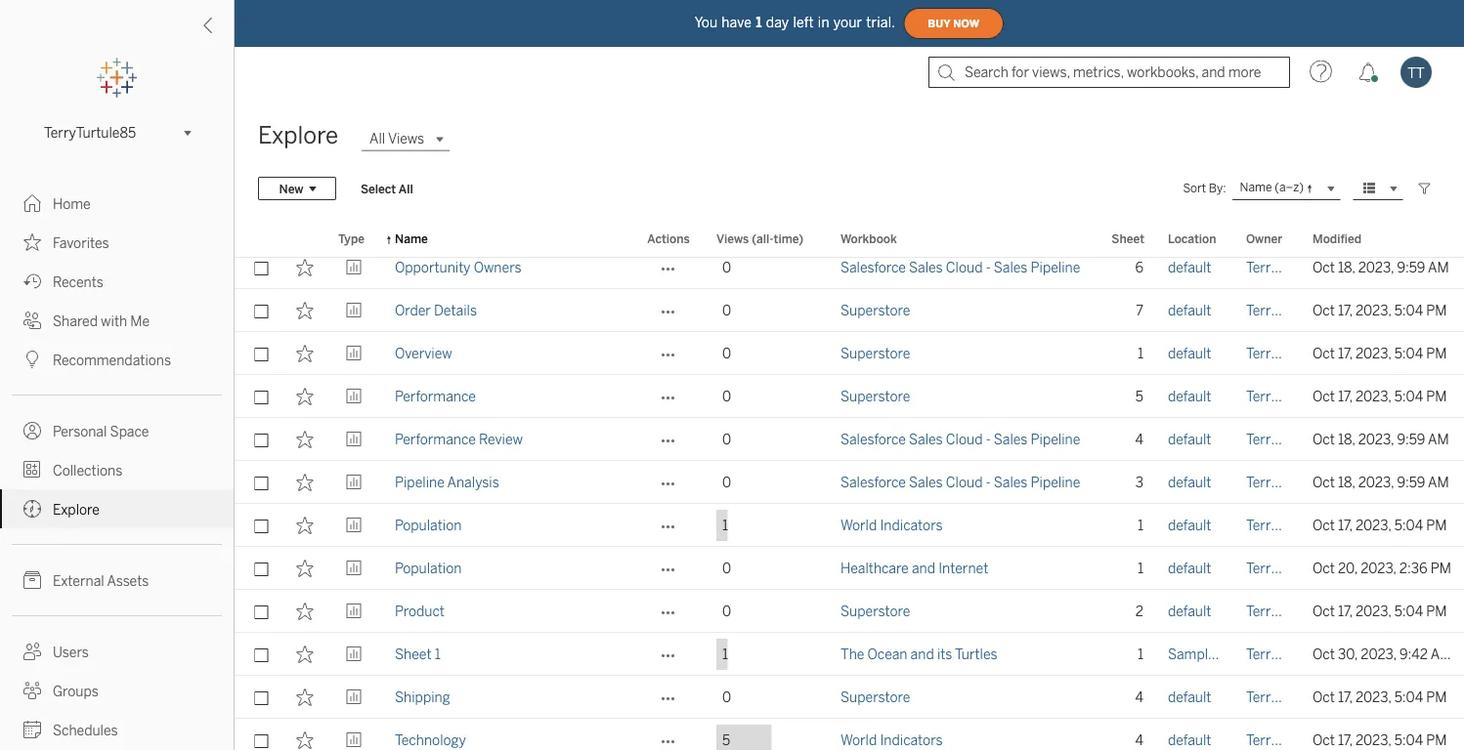 Task type: describe. For each thing, give the bounding box(es) containing it.
default for performance review link
[[1168, 432, 1212, 448]]

8 default from the top
[[1168, 561, 1212, 577]]

row containing product
[[235, 590, 1464, 633]]

assets
[[107, 573, 149, 589]]

default link for terry turtle link associated with opportunity owners link
[[1168, 246, 1212, 289]]

terry turtle link for performance link
[[1246, 375, 1317, 418]]

sort
[[1183, 181, 1206, 196]]

am for 3
[[1428, 475, 1449, 491]]

world for 1
[[841, 518, 877, 534]]

am for 4
[[1428, 432, 1449, 448]]

20,
[[1338, 561, 1358, 577]]

oct for terry turtle link related to pipeline analysis link
[[1313, 475, 1335, 491]]

healthcare and internet link
[[841, 547, 989, 590]]

am for 1
[[1431, 647, 1452, 663]]

terry turtle oct 17, 2023, 5:04 pm for overview
[[1246, 346, 1447, 362]]

select
[[361, 182, 396, 196]]

personal space link
[[0, 412, 234, 451]]

personal
[[53, 424, 107, 440]]

default link for 5th terry turtle link from the bottom of the page
[[1168, 547, 1212, 590]]

order details
[[395, 303, 477, 319]]

select all
[[361, 182, 413, 196]]

oct for terry turtle link related to order details link
[[1313, 303, 1335, 319]]

default for opportunity owners link
[[1168, 260, 1212, 276]]

superstore link for 5
[[841, 375, 910, 418]]

default for technology link
[[1168, 733, 1212, 749]]

home link
[[0, 184, 234, 223]]

17, for performance
[[1338, 389, 1353, 405]]

default link for performance link's terry turtle link
[[1168, 375, 1212, 418]]

- for 3
[[986, 475, 991, 491]]

0 for order details
[[722, 303, 731, 319]]

cloud for 4
[[946, 432, 983, 448]]

views (all-time)
[[717, 232, 804, 246]]

2 row from the top
[[235, 74, 1464, 117]]

pm for row containing overview
[[1427, 346, 1447, 362]]

analysis
[[447, 475, 499, 491]]

now
[[953, 17, 980, 30]]

row containing sheet 1
[[235, 633, 1464, 676]]

4 for indicators
[[1135, 733, 1144, 749]]

terry turtle link for performance review link
[[1246, 418, 1317, 461]]

users
[[53, 645, 89, 661]]

9:42
[[1400, 647, 1428, 663]]

opportunity owners link
[[395, 246, 522, 289]]

5:04 for population
[[1395, 518, 1424, 534]]

oct for terry turtle link associated with the sheet 1 "link"
[[1313, 647, 1335, 663]]

2 view image from the top
[[346, 173, 363, 191]]

collections
[[53, 463, 122, 479]]

buy
[[928, 17, 951, 30]]

default link for terry turtle link related to order details link
[[1168, 289, 1212, 332]]

row containing opportunity owners
[[235, 246, 1464, 289]]

0 horizontal spatial 5
[[722, 733, 730, 749]]

sheet 1
[[395, 647, 441, 663]]

view image for performance review
[[346, 431, 363, 449]]

terry turtle oct 17, 2023, 5:04 pm for population
[[1246, 518, 1447, 534]]

row group containing performance
[[235, 375, 1464, 751]]

default link for terry turtle link associated with performance review link
[[1168, 418, 1212, 461]]

owners
[[474, 260, 522, 276]]

superstore link for 7
[[841, 289, 910, 332]]

default link for 7th terry turtle link
[[1168, 504, 1212, 547]]

salesforce sales cloud - sales pipeline for 3
[[841, 475, 1081, 491]]

view image for population
[[346, 560, 363, 578]]

superstore for 4
[[841, 690, 910, 706]]

terryturtule85 button
[[36, 121, 197, 145]]

sort by:
[[1183, 181, 1226, 196]]

location
[[1168, 232, 1217, 246]]

superstore link for 4
[[841, 676, 910, 719]]

7 terry turtle link from the top
[[1246, 504, 1317, 547]]

4 for sales
[[1135, 432, 1144, 448]]

overview
[[395, 346, 452, 362]]

default link for product link at left bottom terry turtle link
[[1168, 590, 1212, 633]]

oct for 5th terry turtle link from the bottom of the page
[[1313, 561, 1335, 577]]

view image for overview
[[346, 345, 363, 363]]

terry turtle oct 20, 2023, 2:36 pm
[[1246, 561, 1452, 577]]

pipeline for 6
[[1031, 260, 1081, 276]]

new button
[[258, 177, 336, 200]]

review
[[479, 432, 523, 448]]

2023, for performance link's terry turtle link
[[1356, 389, 1392, 405]]

18, for 4
[[1338, 432, 1355, 448]]

recommendations
[[53, 352, 171, 369]]

view image for shipping
[[346, 689, 363, 707]]

turtles
[[955, 647, 998, 663]]

salesforce sales cloud - sales pipeline link for 6
[[841, 246, 1081, 289]]

1 view image from the top
[[346, 44, 363, 62]]

row containing performance
[[235, 375, 1464, 418]]

7
[[1136, 303, 1144, 319]]

terry turtle link for opportunity owners link
[[1246, 246, 1317, 289]]

oct for terry turtle link associated with opportunity owners link
[[1313, 260, 1335, 276]]

10 row from the top
[[235, 547, 1464, 590]]

pipeline analysis
[[395, 475, 499, 491]]

healthcare
[[841, 561, 909, 577]]

technology link
[[395, 719, 466, 751]]

terry turtle oct 17, 2023, 5:04 pm for performance
[[1246, 389, 1447, 405]]

7 default from the top
[[1168, 518, 1212, 534]]

2023, for terry turtle link related to order details link
[[1356, 303, 1392, 319]]

row containing pipeline analysis
[[235, 461, 1464, 504]]

default for performance link
[[1168, 389, 1212, 405]]

day
[[766, 14, 789, 31]]

external assets
[[53, 573, 149, 589]]

favorites
[[53, 235, 109, 251]]

performance review
[[395, 432, 523, 448]]

owner
[[1246, 232, 1283, 246]]

select all button
[[348, 177, 426, 200]]

superstore link for 2
[[841, 590, 910, 633]]

navigation panel element
[[0, 59, 234, 751]]

its
[[937, 647, 952, 663]]

terry turtle link for product link at left bottom
[[1246, 590, 1317, 633]]

external assets link
[[0, 561, 234, 600]]

(all-
[[752, 232, 774, 246]]

row containing overview
[[235, 332, 1464, 375]]

terryturtule85
[[44, 125, 136, 141]]

pm for row containing technology
[[1427, 733, 1447, 749]]

default for product link at left bottom
[[1168, 604, 1212, 620]]

terry for terry turtle link related to order details link
[[1246, 303, 1278, 319]]

all inside select all button
[[399, 182, 413, 196]]

performance for performance review
[[395, 432, 476, 448]]

terry turtle link for the sheet 1 "link"
[[1246, 633, 1317, 676]]

terry for terry turtle link related to shipping "link"
[[1246, 690, 1278, 706]]

view image for pipeline analysis
[[346, 474, 363, 492]]

oct for 7th terry turtle link
[[1313, 518, 1335, 534]]

17, for overview
[[1338, 346, 1353, 362]]

salesforce sales cloud - sales pipeline for 4
[[841, 432, 1081, 448]]

terry for terry turtle link related to overview link
[[1246, 346, 1278, 362]]

order details link
[[395, 289, 477, 332]]

you
[[695, 14, 718, 31]]

terry for product link at left bottom terry turtle link
[[1246, 604, 1278, 620]]

5:04 for order details
[[1395, 303, 1424, 319]]

oct for terry turtle link associated with performance review link
[[1313, 432, 1335, 448]]

2
[[1136, 604, 1144, 620]]

terry for 5th terry turtle link from the bottom of the page
[[1246, 561, 1278, 577]]

actions
[[647, 232, 690, 246]]

healthcare and internet
[[841, 561, 989, 577]]

9:59 for 6
[[1397, 260, 1426, 276]]

external
[[53, 573, 104, 589]]

1 vertical spatial and
[[911, 647, 934, 663]]

(a–z)
[[1275, 181, 1304, 195]]

all inside "all views" "popup button"
[[370, 131, 385, 147]]

pm for row containing product
[[1427, 604, 1447, 620]]

space
[[110, 424, 149, 440]]

performance review link
[[395, 418, 523, 461]]

sheet 1 link
[[395, 633, 441, 676]]

new
[[279, 182, 304, 196]]

row containing technology
[[235, 719, 1464, 751]]

product
[[395, 604, 445, 620]]

salesforce for 6
[[841, 260, 906, 276]]

default for shipping "link"
[[1168, 690, 1212, 706]]

5:04 for overview
[[1395, 346, 1424, 362]]

shared with me link
[[0, 301, 234, 340]]

terry turtle oct 30, 2023, 9:42 am
[[1246, 647, 1452, 663]]

row group containing opportunity owners
[[235, 0, 1464, 375]]

terry turtle oct 18, 2023, 9:59 am for 3
[[1246, 475, 1449, 491]]

population for 1
[[395, 518, 462, 534]]

default for pipeline analysis link
[[1168, 475, 1212, 491]]

world indicators link for 5
[[841, 719, 943, 751]]

performance for performance
[[395, 389, 476, 405]]

recommendations link
[[0, 340, 234, 379]]

type
[[338, 232, 365, 246]]

terry turtle oct 18, 2023, 9:59 am for 4
[[1246, 432, 1449, 448]]

30,
[[1338, 647, 1358, 663]]



Task type: vqa. For each thing, say whether or not it's contained in the screenshot.


Task type: locate. For each thing, give the bounding box(es) containing it.
3 terry turtle oct 18, 2023, 9:59 am from the top
[[1246, 475, 1449, 491]]

12 terry from the top
[[1246, 733, 1278, 749]]

5:04 for technology
[[1395, 733, 1424, 749]]

1 horizontal spatial name
[[1240, 181, 1272, 195]]

8 oct from the top
[[1313, 561, 1335, 577]]

11 oct from the top
[[1313, 690, 1335, 706]]

terry turtle link for pipeline analysis link
[[1246, 461, 1317, 504]]

trial.
[[866, 14, 896, 31]]

0 for overview
[[722, 346, 731, 362]]

schedules link
[[0, 711, 234, 750]]

11 default link from the top
[[1168, 719, 1212, 751]]

6 turtle from the top
[[1281, 475, 1317, 491]]

pipeline for 4
[[1031, 432, 1081, 448]]

explore up new popup button
[[258, 122, 338, 150]]

9:59
[[1397, 260, 1426, 276], [1397, 432, 1426, 448], [1397, 475, 1426, 491]]

salesforce sales cloud - sales pipeline link
[[841, 246, 1081, 289], [841, 418, 1081, 461], [841, 461, 1081, 504]]

all
[[370, 131, 385, 147], [399, 182, 413, 196]]

2023,
[[1359, 260, 1394, 276], [1356, 303, 1392, 319], [1356, 346, 1392, 362], [1356, 389, 1392, 405], [1359, 432, 1394, 448], [1359, 475, 1394, 491], [1356, 518, 1392, 534], [1361, 561, 1397, 577], [1356, 604, 1392, 620], [1361, 647, 1397, 663], [1356, 690, 1392, 706], [1356, 733, 1392, 749]]

1 vertical spatial indicators
[[880, 733, 943, 749]]

left
[[793, 14, 814, 31]]

world for 5
[[841, 733, 877, 749]]

terry turtle link for order details link
[[1246, 289, 1317, 332]]

1 horizontal spatial explore
[[258, 122, 338, 150]]

0 vertical spatial -
[[986, 260, 991, 276]]

1 default from the top
[[1168, 260, 1212, 276]]

view image for product
[[346, 603, 363, 621]]

0 horizontal spatial explore
[[53, 502, 100, 518]]

salesforce sales cloud - sales pipeline link for 3
[[841, 461, 1081, 504]]

3 0 from the top
[[722, 346, 731, 362]]

row containing order details
[[235, 289, 1464, 332]]

terry for terry turtle link for technology link
[[1246, 733, 1278, 749]]

name for name (a–z)
[[1240, 181, 1272, 195]]

me
[[130, 313, 150, 329]]

0 vertical spatial indicators
[[880, 518, 943, 534]]

12 row from the top
[[235, 633, 1464, 676]]

oct for product link at left bottom terry turtle link
[[1313, 604, 1335, 620]]

- for 6
[[986, 260, 991, 276]]

and left internet
[[912, 561, 936, 577]]

1 horizontal spatial 5
[[1136, 389, 1144, 405]]

by:
[[1209, 181, 1226, 196]]

3 5:04 from the top
[[1395, 389, 1424, 405]]

4 default from the top
[[1168, 389, 1212, 405]]

2 vertical spatial 9:59
[[1397, 475, 1426, 491]]

0 vertical spatial explore
[[258, 122, 338, 150]]

0 for pipeline analysis
[[722, 475, 731, 491]]

0 vertical spatial world indicators link
[[841, 504, 943, 547]]

have
[[722, 14, 752, 31]]

2 18, from the top
[[1338, 432, 1355, 448]]

terry turtle oct 17, 2023, 5:04 pm
[[1246, 303, 1447, 319], [1246, 346, 1447, 362], [1246, 389, 1447, 405], [1246, 518, 1447, 534], [1246, 604, 1447, 620], [1246, 690, 1447, 706], [1246, 733, 1447, 749]]

3 turtle from the top
[[1281, 346, 1317, 362]]

terry turtle link
[[1246, 246, 1317, 289], [1246, 289, 1317, 332], [1246, 332, 1317, 375], [1246, 375, 1317, 418], [1246, 418, 1317, 461], [1246, 461, 1317, 504], [1246, 504, 1317, 547], [1246, 547, 1317, 590], [1246, 590, 1317, 633], [1246, 633, 1317, 676], [1246, 676, 1317, 719], [1246, 719, 1317, 751]]

turtle for 7th terry turtle link
[[1281, 518, 1317, 534]]

oct for performance link's terry turtle link
[[1313, 389, 1335, 405]]

7 row from the top
[[235, 418, 1464, 461]]

0 horizontal spatial name
[[395, 232, 428, 246]]

world up 'healthcare'
[[841, 518, 877, 534]]

pipeline
[[1031, 260, 1081, 276], [1031, 432, 1081, 448], [395, 475, 445, 491], [1031, 475, 1081, 491]]

2023, for terry turtle link associated with opportunity owners link
[[1359, 260, 1394, 276]]

3 terry turtle oct 17, 2023, 5:04 pm from the top
[[1246, 389, 1447, 405]]

2023, for terry turtle link related to overview link
[[1356, 346, 1392, 362]]

turtle for terry turtle link related to pipeline analysis link
[[1281, 475, 1317, 491]]

pm for 5th row from the bottom
[[1431, 561, 1452, 577]]

1 5:04 from the top
[[1395, 303, 1424, 319]]

9:59 for 4
[[1397, 432, 1426, 448]]

1 9:59 from the top
[[1397, 260, 1426, 276]]

2 performance from the top
[[395, 432, 476, 448]]

1 vertical spatial name
[[395, 232, 428, 246]]

2 vertical spatial salesforce sales cloud - sales pipeline
[[841, 475, 1081, 491]]

3 17, from the top
[[1338, 389, 1353, 405]]

default link for terry turtle link for technology link
[[1168, 719, 1212, 751]]

row containing performance review
[[235, 418, 1464, 461]]

1 vertical spatial 18,
[[1338, 432, 1355, 448]]

0 vertical spatial and
[[912, 561, 936, 577]]

the
[[841, 647, 865, 663]]

0 vertical spatial terry turtle oct 18, 2023, 9:59 am
[[1246, 260, 1449, 276]]

1 terry turtle oct 18, 2023, 9:59 am from the top
[[1246, 260, 1449, 276]]

8 0 from the top
[[722, 604, 731, 620]]

world indicators
[[841, 518, 943, 534], [841, 733, 943, 749]]

explore down collections
[[53, 502, 100, 518]]

sheet up 6
[[1112, 232, 1145, 246]]

2 superstore from the top
[[841, 346, 910, 362]]

and left "its"
[[911, 647, 934, 663]]

row containing shipping
[[235, 676, 1464, 719]]

17, for shipping
[[1338, 690, 1353, 706]]

turtle for terry turtle link related to shipping "link"
[[1281, 690, 1317, 706]]

terry turtle link for shipping "link"
[[1246, 676, 1317, 719]]

1 vertical spatial performance
[[395, 432, 476, 448]]

superstore for 1
[[841, 346, 910, 362]]

2 indicators from the top
[[880, 733, 943, 749]]

4
[[1135, 432, 1144, 448], [1135, 690, 1144, 706], [1135, 733, 1144, 749]]

turtle for terry turtle link associated with performance review link
[[1281, 432, 1317, 448]]

0 vertical spatial population
[[395, 518, 462, 534]]

2 17, from the top
[[1338, 346, 1353, 362]]

name inside grid
[[395, 232, 428, 246]]

row group
[[235, 0, 1464, 375], [235, 375, 1464, 751]]

view image for order details
[[346, 302, 363, 320]]

5:04
[[1395, 303, 1424, 319], [1395, 346, 1424, 362], [1395, 389, 1424, 405], [1395, 518, 1424, 534], [1395, 604, 1424, 620], [1395, 690, 1424, 706], [1395, 733, 1424, 749]]

name up opportunity
[[395, 232, 428, 246]]

schedules
[[53, 723, 118, 739]]

turtle for terry turtle link associated with opportunity owners link
[[1281, 260, 1317, 276]]

3
[[1136, 475, 1144, 491]]

1 vertical spatial 9:59
[[1397, 432, 1426, 448]]

overview link
[[395, 332, 452, 375]]

name (a–z)
[[1240, 181, 1304, 195]]

2 default link from the top
[[1168, 289, 1212, 332]]

population down pipeline analysis link
[[395, 518, 462, 534]]

1 vertical spatial terry turtle oct 18, 2023, 9:59 am
[[1246, 432, 1449, 448]]

0 vertical spatial cloud
[[946, 260, 983, 276]]

6 terry turtle link from the top
[[1246, 461, 1317, 504]]

5
[[1136, 389, 1144, 405], [722, 733, 730, 749]]

18,
[[1338, 260, 1355, 276], [1338, 432, 1355, 448], [1338, 475, 1355, 491]]

2 4 from the top
[[1135, 690, 1144, 706]]

population link up product
[[395, 547, 462, 590]]

1 horizontal spatial sheet
[[1112, 232, 1145, 246]]

groups link
[[0, 672, 234, 711]]

5 superstore from the top
[[841, 690, 910, 706]]

1 vertical spatial world indicators link
[[841, 719, 943, 751]]

3 cloud from the top
[[946, 475, 983, 491]]

4 view image from the top
[[346, 517, 363, 535]]

superstore for 2
[[841, 604, 910, 620]]

8 terry turtle link from the top
[[1246, 547, 1317, 590]]

2 terry from the top
[[1246, 303, 1278, 319]]

pm for row containing shipping
[[1427, 690, 1447, 706]]

groups
[[53, 684, 98, 700]]

5 17, from the top
[[1338, 604, 1353, 620]]

name (a–z) button
[[1232, 177, 1341, 200]]

0 vertical spatial performance
[[395, 389, 476, 405]]

7 terry from the top
[[1246, 518, 1278, 534]]

collections link
[[0, 451, 234, 490]]

0 horizontal spatial all
[[370, 131, 385, 147]]

terry turtle oct 17, 2023, 5:04 pm for product
[[1246, 604, 1447, 620]]

1 population from the top
[[395, 518, 462, 534]]

0 vertical spatial salesforce sales cloud - sales pipeline
[[841, 260, 1081, 276]]

1 0 from the top
[[722, 260, 731, 276]]

0 vertical spatial 5
[[1136, 389, 1144, 405]]

view image
[[346, 44, 363, 62], [346, 173, 363, 191], [346, 259, 363, 277], [346, 517, 363, 535], [346, 603, 363, 621], [346, 732, 363, 750]]

world indicators down ocean
[[841, 733, 943, 749]]

5:04 for performance
[[1395, 389, 1424, 405]]

4 default link from the top
[[1168, 375, 1212, 418]]

terry turtle oct 18, 2023, 9:59 am
[[1246, 260, 1449, 276], [1246, 432, 1449, 448], [1246, 475, 1449, 491]]

9 terry from the top
[[1246, 604, 1278, 620]]

1 salesforce sales cloud - sales pipeline from the top
[[841, 260, 1081, 276]]

6 default from the top
[[1168, 475, 1212, 491]]

the ocean and its turtles
[[841, 647, 998, 663]]

0 vertical spatial 4
[[1135, 432, 1144, 448]]

salesforce for 4
[[841, 432, 906, 448]]

0 for opportunity owners
[[722, 260, 731, 276]]

8 default link from the top
[[1168, 547, 1212, 590]]

2 terry turtle link from the top
[[1246, 289, 1317, 332]]

1 vertical spatial salesforce sales cloud - sales pipeline
[[841, 432, 1081, 448]]

5 turtle from the top
[[1281, 432, 1317, 448]]

main navigation. press the up and down arrow keys to access links. element
[[0, 184, 234, 751]]

8 view image from the top
[[346, 689, 363, 707]]

users link
[[0, 632, 234, 672]]

2 salesforce sales cloud - sales pipeline link from the top
[[841, 418, 1081, 461]]

5 terry turtle link from the top
[[1246, 418, 1317, 461]]

2 vertical spatial salesforce
[[841, 475, 906, 491]]

population up product
[[395, 561, 462, 577]]

2 vertical spatial terry turtle oct 18, 2023, 9:59 am
[[1246, 475, 1449, 491]]

oct for terry turtle link related to overview link
[[1313, 346, 1335, 362]]

2023, for 7th terry turtle link
[[1356, 518, 1392, 534]]

home
[[53, 196, 91, 212]]

9 turtle from the top
[[1281, 604, 1317, 620]]

5 oct from the top
[[1313, 432, 1335, 448]]

17,
[[1338, 303, 1353, 319], [1338, 346, 1353, 362], [1338, 389, 1353, 405], [1338, 518, 1353, 534], [1338, 604, 1353, 620], [1338, 690, 1353, 706], [1338, 733, 1353, 749]]

0 horizontal spatial sheet
[[395, 647, 432, 663]]

technology
[[395, 733, 466, 749]]

details
[[434, 303, 477, 319]]

1 terry from the top
[[1246, 260, 1278, 276]]

salesforce sales cloud - sales pipeline for 6
[[841, 260, 1081, 276]]

row
[[235, 0, 1464, 31], [235, 74, 1464, 117], [235, 246, 1464, 289], [235, 289, 1464, 332], [235, 332, 1464, 375], [235, 375, 1464, 418], [235, 418, 1464, 461], [235, 461, 1464, 504], [235, 504, 1464, 547], [235, 547, 1464, 590], [235, 590, 1464, 633], [235, 633, 1464, 676], [235, 676, 1464, 719], [235, 719, 1464, 751]]

modified
[[1313, 232, 1362, 246]]

5:04 for shipping
[[1395, 690, 1424, 706]]

pipeline analysis link
[[395, 461, 499, 504]]

performance down overview link
[[395, 389, 476, 405]]

3 4 from the top
[[1135, 733, 1144, 749]]

and
[[912, 561, 936, 577], [911, 647, 934, 663]]

0 vertical spatial name
[[1240, 181, 1272, 195]]

superstore for 5
[[841, 389, 910, 405]]

2 vertical spatial -
[[986, 475, 991, 491]]

4 17, from the top
[[1338, 518, 1353, 534]]

11 terry from the top
[[1246, 690, 1278, 706]]

all views
[[370, 131, 424, 147]]

terry
[[1246, 260, 1278, 276], [1246, 303, 1278, 319], [1246, 346, 1278, 362], [1246, 389, 1278, 405], [1246, 432, 1278, 448], [1246, 475, 1278, 491], [1246, 518, 1278, 534], [1246, 561, 1278, 577], [1246, 604, 1278, 620], [1246, 647, 1278, 663], [1246, 690, 1278, 706], [1246, 733, 1278, 749]]

11 turtle from the top
[[1281, 690, 1317, 706]]

turtle
[[1281, 260, 1317, 276], [1281, 303, 1317, 319], [1281, 346, 1317, 362], [1281, 389, 1317, 405], [1281, 432, 1317, 448], [1281, 475, 1317, 491], [1281, 518, 1317, 534], [1281, 561, 1317, 577], [1281, 604, 1317, 620], [1281, 647, 1317, 663], [1281, 690, 1317, 706], [1281, 733, 1317, 749]]

name
[[1240, 181, 1272, 195], [395, 232, 428, 246]]

6 view image from the top
[[346, 560, 363, 578]]

3 oct from the top
[[1313, 346, 1335, 362]]

view image for sheet 1
[[346, 646, 363, 664]]

17, for product
[[1338, 604, 1353, 620]]

3 view image from the top
[[346, 388, 363, 406]]

2 world indicators link from the top
[[841, 719, 943, 751]]

views inside "popup button"
[[388, 131, 424, 147]]

3 salesforce sales cloud - sales pipeline link from the top
[[841, 461, 1081, 504]]

population link down pipeline analysis
[[395, 504, 462, 547]]

1 superstore link from the top
[[841, 289, 910, 332]]

cloud
[[946, 260, 983, 276], [946, 432, 983, 448], [946, 475, 983, 491]]

workbook
[[841, 232, 897, 246]]

sheet down product link at left bottom
[[395, 647, 432, 663]]

3 9:59 from the top
[[1397, 475, 1426, 491]]

am for 6
[[1428, 260, 1449, 276]]

2 5:04 from the top
[[1395, 346, 1424, 362]]

5 default link from the top
[[1168, 418, 1212, 461]]

1 inside "link"
[[435, 647, 441, 663]]

terry turtle link for technology link
[[1246, 719, 1317, 751]]

name left (a–z)
[[1240, 181, 1272, 195]]

11 default from the top
[[1168, 733, 1212, 749]]

6 0 from the top
[[722, 475, 731, 491]]

1 vertical spatial cloud
[[946, 432, 983, 448]]

2:36
[[1400, 561, 1428, 577]]

world indicators for 1
[[841, 518, 943, 534]]

0 horizontal spatial views
[[388, 131, 424, 147]]

world down the
[[841, 733, 877, 749]]

Search for views, metrics, workbooks, and more text field
[[929, 57, 1290, 88]]

0 for population
[[722, 561, 731, 577]]

performance down performance link
[[395, 432, 476, 448]]

world indicators for 5
[[841, 733, 943, 749]]

view image for opportunity owners
[[346, 259, 363, 277]]

8 turtle from the top
[[1281, 561, 1317, 577]]

0 for product
[[722, 604, 731, 620]]

indicators for 1
[[880, 518, 943, 534]]

-
[[986, 260, 991, 276], [986, 432, 991, 448], [986, 475, 991, 491]]

3 18, from the top
[[1338, 475, 1355, 491]]

7 oct from the top
[[1313, 518, 1335, 534]]

2023, for product link at left bottom terry turtle link
[[1356, 604, 1392, 620]]

indicators down the ocean and its turtles link
[[880, 733, 943, 749]]

ocean
[[868, 647, 908, 663]]

favorites link
[[0, 223, 234, 262]]

9:59 for 3
[[1397, 475, 1426, 491]]

opportunity owners
[[395, 260, 522, 276]]

samples link
[[1168, 633, 1223, 676]]

default link for terry turtle link related to overview link
[[1168, 332, 1212, 375]]

sales
[[909, 260, 943, 276], [994, 260, 1028, 276], [909, 432, 943, 448], [994, 432, 1028, 448], [909, 475, 943, 491], [994, 475, 1028, 491]]

17, for technology
[[1338, 733, 1353, 749]]

terry for terry turtle link associated with the sheet 1 "link"
[[1246, 647, 1278, 663]]

terry for performance link's terry turtle link
[[1246, 389, 1278, 405]]

1 vertical spatial salesforce
[[841, 432, 906, 448]]

product link
[[395, 590, 445, 633]]

3 default link from the top
[[1168, 332, 1212, 375]]

1 turtle from the top
[[1281, 260, 1317, 276]]

1 vertical spatial sheet
[[395, 647, 432, 663]]

terry turtle oct 17, 2023, 5:04 pm for order details
[[1246, 303, 1447, 319]]

superstore link
[[841, 289, 910, 332], [841, 332, 910, 375], [841, 375, 910, 418], [841, 590, 910, 633], [841, 676, 910, 719]]

in
[[818, 14, 830, 31]]

explore inside main navigation. press the up and down arrow keys to access links. element
[[53, 502, 100, 518]]

internet
[[939, 561, 989, 577]]

10 terry from the top
[[1246, 647, 1278, 663]]

1 terry turtle link from the top
[[1246, 246, 1317, 289]]

population for 0
[[395, 561, 462, 577]]

explore link
[[0, 490, 234, 529]]

0 vertical spatial world indicators
[[841, 518, 943, 534]]

pm for row containing performance
[[1427, 389, 1447, 405]]

4 superstore from the top
[[841, 604, 910, 620]]

terry turtle oct 18, 2023, 9:59 am for 6
[[1246, 260, 1449, 276]]

1 oct from the top
[[1313, 260, 1335, 276]]

performance link
[[395, 375, 476, 418]]

1 vertical spatial views
[[717, 232, 749, 246]]

2 vertical spatial 4
[[1135, 733, 1144, 749]]

world indicators up 'healthcare'
[[841, 518, 943, 534]]

7 0 from the top
[[722, 561, 731, 577]]

all views button
[[362, 127, 450, 151]]

1 cloud from the top
[[946, 260, 983, 276]]

world indicators link down ocean
[[841, 719, 943, 751]]

shipping
[[395, 690, 450, 706]]

1 vertical spatial -
[[986, 432, 991, 448]]

views left (all- at the top of the page
[[717, 232, 749, 246]]

2 terry turtle oct 18, 2023, 9:59 am from the top
[[1246, 432, 1449, 448]]

0 vertical spatial views
[[388, 131, 424, 147]]

1 vertical spatial 5
[[722, 733, 730, 749]]

order
[[395, 303, 431, 319]]

turtle for terry turtle link for technology link
[[1281, 733, 1317, 749]]

sheet inside "link"
[[395, 647, 432, 663]]

18, for 6
[[1338, 260, 1355, 276]]

2 terry turtle oct 17, 2023, 5:04 pm from the top
[[1246, 346, 1447, 362]]

default link for terry turtle link related to pipeline analysis link
[[1168, 461, 1212, 504]]

3 view image from the top
[[346, 259, 363, 277]]

salesforce
[[841, 260, 906, 276], [841, 432, 906, 448], [841, 475, 906, 491]]

salesforce sales cloud - sales pipeline link for 4
[[841, 418, 1081, 461]]

1 vertical spatial all
[[399, 182, 413, 196]]

3 superstore link from the top
[[841, 375, 910, 418]]

2 vertical spatial cloud
[[946, 475, 983, 491]]

10 terry turtle link from the top
[[1246, 633, 1317, 676]]

0 vertical spatial 9:59
[[1397, 260, 1426, 276]]

0 vertical spatial 18,
[[1338, 260, 1355, 276]]

0 vertical spatial sheet
[[1112, 232, 1145, 246]]

0 vertical spatial all
[[370, 131, 385, 147]]

2 salesforce sales cloud - sales pipeline from the top
[[841, 432, 1081, 448]]

your
[[834, 14, 862, 31]]

cloud for 3
[[946, 475, 983, 491]]

5 view image from the top
[[346, 474, 363, 492]]

terry turtle oct 17, 2023, 5:04 pm for shipping
[[1246, 690, 1447, 706]]

list view image
[[1361, 180, 1378, 197]]

personal space
[[53, 424, 149, 440]]

0 vertical spatial salesforce
[[841, 260, 906, 276]]

5 terry turtle oct 17, 2023, 5:04 pm from the top
[[1246, 604, 1447, 620]]

2 0 from the top
[[722, 303, 731, 319]]

with
[[101, 313, 127, 329]]

grid containing opportunity owners
[[235, 0, 1464, 751]]

1 vertical spatial world indicators
[[841, 733, 943, 749]]

1 vertical spatial population
[[395, 561, 462, 577]]

world indicators link up 'healthcare'
[[841, 504, 943, 547]]

turtle for 5th terry turtle link from the bottom of the page
[[1281, 561, 1317, 577]]

you have 1 day left in your trial.
[[695, 14, 896, 31]]

view image
[[346, 302, 363, 320], [346, 345, 363, 363], [346, 388, 363, 406], [346, 431, 363, 449], [346, 474, 363, 492], [346, 560, 363, 578], [346, 646, 363, 664], [346, 689, 363, 707]]

9 row from the top
[[235, 504, 1464, 547]]

2023, for terry turtle link related to pipeline analysis link
[[1359, 475, 1394, 491]]

shared with me
[[53, 313, 150, 329]]

1 row group from the top
[[235, 0, 1464, 375]]

time)
[[774, 232, 804, 246]]

1 vertical spatial world
[[841, 733, 877, 749]]

12 terry turtle link from the top
[[1246, 719, 1317, 751]]

13 row from the top
[[235, 676, 1464, 719]]

6 17, from the top
[[1338, 690, 1353, 706]]

performance
[[395, 389, 476, 405], [395, 432, 476, 448]]

recents
[[53, 274, 103, 290]]

4 superstore link from the top
[[841, 590, 910, 633]]

terry turtle link for overview link
[[1246, 332, 1317, 375]]

4 row from the top
[[235, 289, 1464, 332]]

2023, for terry turtle link associated with the sheet 1 "link"
[[1361, 647, 1397, 663]]

views up select all
[[388, 131, 424, 147]]

9 default from the top
[[1168, 604, 1212, 620]]

all up select
[[370, 131, 385, 147]]

turtle for terry turtle link associated with the sheet 1 "link"
[[1281, 647, 1317, 663]]

indicators up healthcare and internet
[[880, 518, 943, 534]]

1 row from the top
[[235, 0, 1464, 31]]

all right select
[[399, 182, 413, 196]]

2 world indicators from the top
[[841, 733, 943, 749]]

shipping link
[[395, 676, 450, 719]]

buy now button
[[903, 8, 1004, 39]]

view image for performance
[[346, 388, 363, 406]]

terry for terry turtle link associated with performance review link
[[1246, 432, 1278, 448]]

2 population from the top
[[395, 561, 462, 577]]

1 vertical spatial explore
[[53, 502, 100, 518]]

grid
[[235, 0, 1464, 751]]

1 horizontal spatial views
[[717, 232, 749, 246]]

5 0 from the top
[[722, 432, 731, 448]]

samples
[[1168, 647, 1223, 663]]

shared
[[53, 313, 98, 329]]

2 vertical spatial 18,
[[1338, 475, 1355, 491]]

name inside dropdown button
[[1240, 181, 1272, 195]]

0 vertical spatial world
[[841, 518, 877, 534]]

superstore
[[841, 303, 910, 319], [841, 346, 910, 362], [841, 389, 910, 405], [841, 604, 910, 620], [841, 690, 910, 706]]

superstore for 7
[[841, 303, 910, 319]]

9 oct from the top
[[1313, 604, 1335, 620]]

1 horizontal spatial all
[[399, 182, 413, 196]]

7 terry turtle oct 17, 2023, 5:04 pm from the top
[[1246, 733, 1447, 749]]

indicators
[[880, 518, 943, 534], [880, 733, 943, 749]]

population link for 0
[[395, 547, 462, 590]]

default for overview link
[[1168, 346, 1212, 362]]

pipeline for 3
[[1031, 475, 1081, 491]]

10 default link from the top
[[1168, 676, 1212, 719]]

1 vertical spatial 4
[[1135, 690, 1144, 706]]



